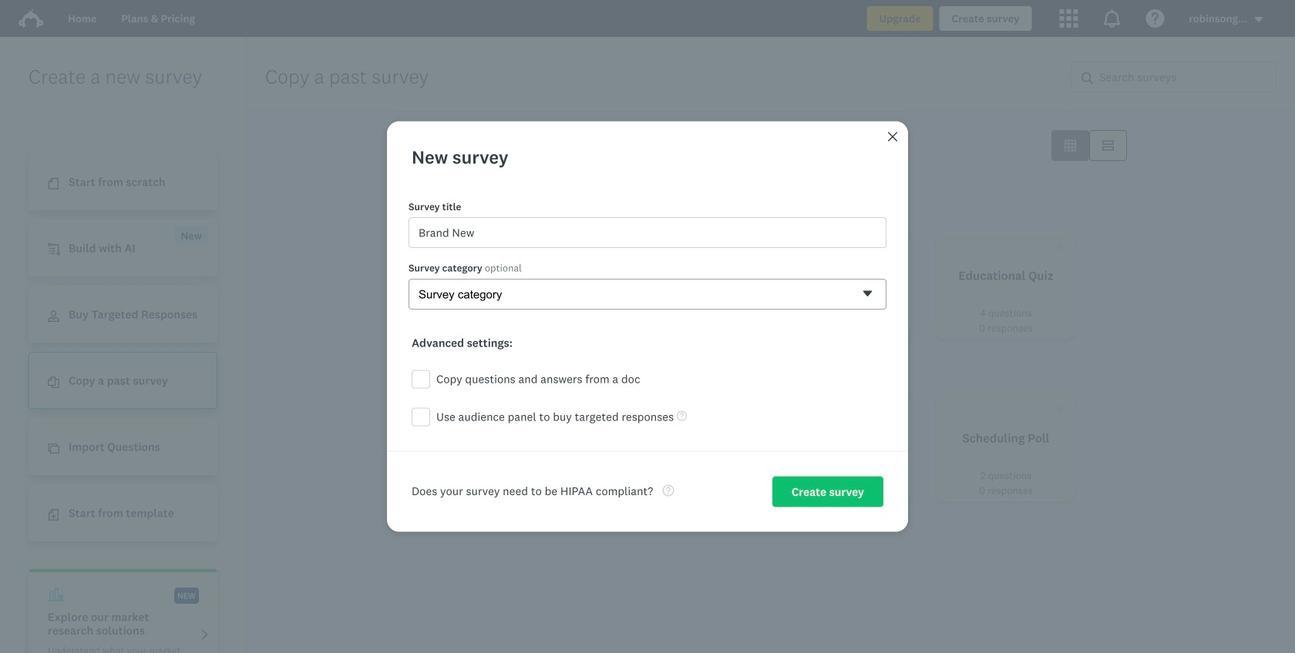 Task type: vqa. For each thing, say whether or not it's contained in the screenshot.
close icon
yes



Task type: describe. For each thing, give the bounding box(es) containing it.
clone image
[[48, 443, 59, 455]]

search image
[[1082, 72, 1093, 84]]

grid image
[[1065, 140, 1076, 151]]

help icon image
[[1146, 9, 1164, 28]]

documentplus image
[[48, 510, 59, 521]]

help image
[[677, 411, 687, 421]]

notification center icon image
[[1103, 9, 1121, 28]]

user image
[[48, 311, 59, 322]]

help image
[[662, 485, 674, 497]]

documentclone image
[[48, 377, 59, 389]]



Task type: locate. For each thing, give the bounding box(es) containing it.
textboxmultiple image
[[1102, 140, 1114, 151]]

products icon image
[[1060, 9, 1078, 28], [1060, 9, 1078, 28]]

chevronright image
[[199, 630, 210, 641]]

dialog
[[387, 121, 908, 532]]

document image
[[48, 178, 59, 190]]

brand logo image
[[19, 6, 43, 31], [19, 9, 43, 28]]

starfilled image
[[564, 241, 575, 252], [727, 241, 739, 252], [564, 403, 575, 415], [1054, 403, 1065, 415]]

close image
[[887, 131, 899, 143], [888, 132, 897, 141]]

Survey name field
[[409, 217, 887, 248]]

starfilled image
[[1054, 241, 1065, 252]]

2 brand logo image from the top
[[19, 9, 43, 28]]

1 brand logo image from the top
[[19, 6, 43, 31]]

Search surveys field
[[1093, 62, 1276, 92]]

dropdown arrow icon image
[[1253, 14, 1264, 25], [1255, 17, 1263, 22]]



